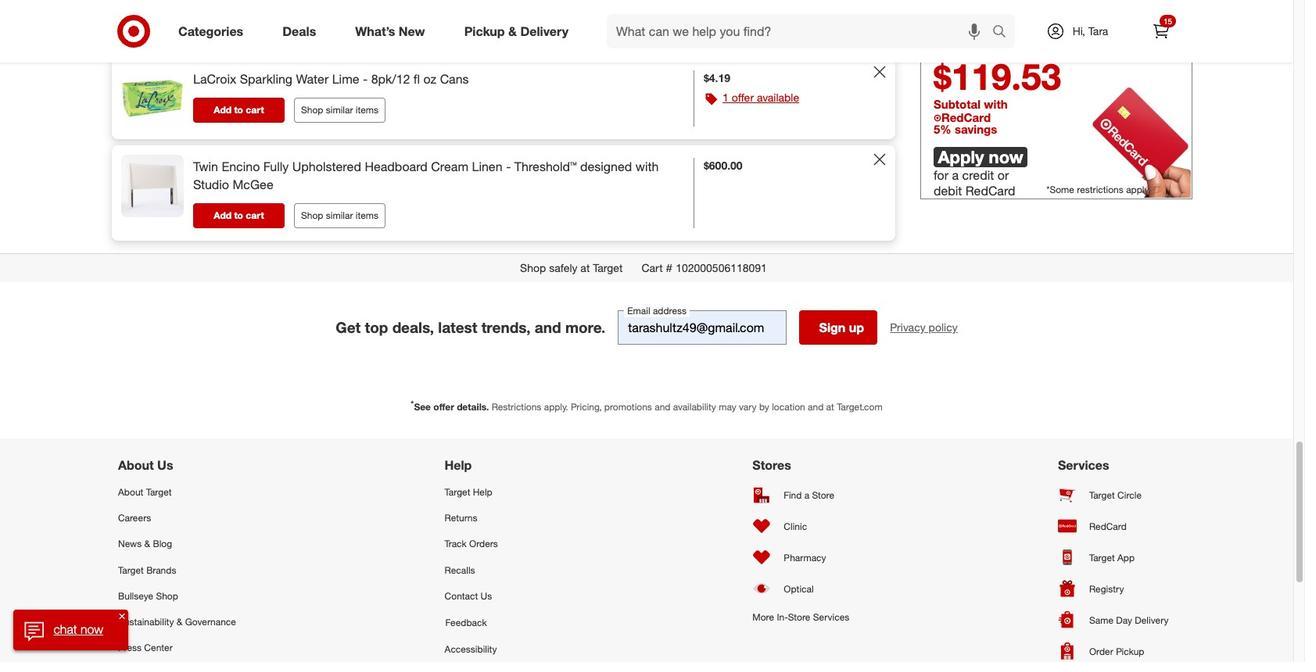 Task type: describe. For each thing, give the bounding box(es) containing it.
shop for 3rd shop similar items button from the bottom
[[301, 16, 323, 28]]

0 horizontal spatial help
[[445, 458, 472, 473]]

cart
[[642, 261, 663, 274]]

cart for sparkling
[[246, 104, 264, 116]]

linen
[[472, 159, 503, 175]]

policy
[[929, 321, 958, 334]]

optical link
[[753, 573, 850, 605]]

cream
[[431, 159, 469, 175]]

items for -
[[356, 104, 379, 116]]

target for target app
[[1089, 552, 1115, 564]]

categories
[[178, 23, 243, 39]]

target brands
[[118, 564, 176, 576]]

with inside twin encino fully upholstered headboard cream linen - threshold™ designed with studio mcgee
[[636, 159, 659, 175]]

target for target brands
[[118, 564, 144, 576]]

to for sparkling
[[234, 104, 243, 116]]

bullseye
[[118, 590, 153, 602]]

more in-store services link
[[753, 605, 850, 631]]

apply now button
[[934, 146, 1028, 168]]

now for chat
[[80, 622, 103, 638]]

pharmacy link
[[753, 542, 850, 573]]

cart for encino
[[246, 210, 264, 221]]

more
[[753, 612, 774, 623]]

chat
[[54, 622, 77, 638]]

deals link
[[269, 14, 336, 48]]

optical
[[784, 583, 814, 595]]

chat now
[[54, 622, 103, 638]]

5%
[[934, 122, 952, 137]]

more.
[[565, 318, 606, 336]]

target circle
[[1089, 489, 1142, 501]]

offer inside button
[[732, 91, 754, 104]]

add inside list item
[[214, 17, 232, 28]]

returns
[[445, 512, 478, 524]]

$119.53
[[934, 55, 1061, 99]]

target help link
[[445, 480, 544, 505]]

feedback
[[445, 617, 487, 629]]

upholstered
[[292, 159, 361, 175]]

What can we help you find? suggestions appear below search field
[[607, 14, 996, 48]]

tara
[[1089, 24, 1109, 38]]

target circle link
[[1058, 480, 1175, 511]]

✕ button
[[116, 610, 128, 623]]

find
[[784, 489, 802, 501]]

track orders link
[[445, 531, 544, 557]]

a inside apply now for a credit or debit redcard
[[952, 167, 959, 183]]

add to cart for sparkling
[[214, 104, 264, 116]]

add to cart button inside list item
[[193, 10, 285, 35]]

0 vertical spatial services
[[1058, 458, 1109, 473]]

delivery for pickup & delivery
[[520, 23, 569, 39]]

0 horizontal spatial at
[[581, 261, 590, 274]]

15 link
[[1144, 14, 1179, 48]]

new
[[399, 23, 425, 39]]

twin encino fully upholstered headboard cream linen - threshold™ designed with studio mcgee
[[193, 159, 659, 192]]

*some
[[1047, 184, 1075, 196]]

bullseye shop
[[118, 590, 178, 602]]

sustainability & governance link
[[118, 609, 236, 635]]

order pickup link
[[1058, 636, 1175, 662]]

- inside twin encino fully upholstered headboard cream linen - threshold™ designed with studio mcgee
[[506, 159, 511, 175]]

news
[[118, 538, 142, 550]]

shop left safely
[[520, 261, 546, 274]]

target help
[[445, 487, 493, 498]]

shop similar items for upholstered
[[301, 209, 379, 221]]

same day delivery
[[1089, 614, 1169, 626]]

bullseye shop link
[[118, 583, 236, 609]]

& for blog
[[144, 538, 150, 550]]

about target link
[[118, 480, 236, 505]]

sign
[[819, 320, 846, 335]]

* see offer details. restrictions apply. pricing, promotions and availability may vary by location and at target.com
[[411, 399, 883, 413]]

similar for upholstered
[[326, 209, 353, 221]]

twin encino fully upholstered headboard cream linen - threshold&#8482; designed with studio mcgee image
[[121, 155, 184, 218]]

1 horizontal spatial with
[[984, 97, 1008, 112]]

what's new link
[[342, 14, 445, 48]]

add to cart inside list item
[[214, 17, 264, 28]]

target app link
[[1058, 542, 1175, 573]]

by
[[759, 401, 769, 413]]

target for target help
[[445, 487, 470, 498]]

same
[[1089, 614, 1114, 626]]

1 vertical spatial pickup
[[1116, 646, 1145, 657]]

careers link
[[118, 505, 236, 531]]

current
[[934, 40, 976, 55]]

about target
[[118, 487, 172, 498]]

add to cart button for encino
[[193, 203, 285, 228]]

redcard inside apply now for a credit or debit redcard
[[966, 183, 1016, 198]]

about for about us
[[118, 458, 154, 473]]

shop safely at target
[[520, 261, 623, 274]]

pharmacy
[[784, 552, 826, 564]]

chat now button
[[13, 610, 128, 651]]

fully
[[263, 159, 289, 175]]

target brands link
[[118, 557, 236, 583]]

up
[[849, 320, 864, 335]]

sign up button
[[800, 310, 878, 345]]

target.com
[[837, 401, 883, 413]]

clinic link
[[753, 511, 850, 542]]

vary
[[739, 401, 757, 413]]

delivery for same day delivery
[[1135, 614, 1169, 626]]

shop for shop similar items button corresponding to upholstered
[[301, 209, 323, 221]]

list item containing shop similar items
[[112, 0, 896, 52]]

center
[[144, 642, 173, 654]]

$600.00
[[704, 159, 743, 172]]

lime
[[332, 71, 359, 87]]

apply now for a credit or debit redcard
[[934, 146, 1023, 198]]

debit
[[934, 183, 962, 198]]

credit
[[962, 167, 994, 183]]

& for governance
[[177, 616, 183, 628]]

see
[[414, 401, 431, 413]]

about for about target
[[118, 487, 143, 498]]

headboard
[[365, 159, 428, 175]]

track orders
[[445, 538, 498, 550]]

privacy policy link
[[890, 320, 958, 335]]

0 horizontal spatial pickup
[[464, 23, 505, 39]]

sign up
[[819, 320, 864, 335]]

about us
[[118, 458, 173, 473]]

latest
[[438, 318, 477, 336]]

twin
[[193, 159, 218, 175]]

102000506118091
[[676, 261, 767, 274]]

categories link
[[165, 14, 263, 48]]

recalls link
[[445, 557, 544, 583]]



Task type: vqa. For each thing, say whether or not it's contained in the screenshot.
right With
yes



Task type: locate. For each thing, give the bounding box(es) containing it.
add to cart left deals in the left top of the page
[[214, 17, 264, 28]]

2 vertical spatial redcard
[[1089, 521, 1127, 532]]

items left new
[[356, 16, 379, 28]]

shop up water
[[301, 16, 323, 28]]

1 horizontal spatial at
[[826, 401, 834, 413]]

lacroix
[[193, 71, 236, 87]]

cart # 102000506118091
[[642, 261, 767, 274]]

0 vertical spatial cart
[[246, 17, 264, 28]]

shop similar items inside the lacroix sparkling water lime - 8pk/12 fl oz cans list item
[[301, 104, 379, 116]]

trends,
[[481, 318, 531, 336]]

1 horizontal spatial services
[[1058, 458, 1109, 473]]

shop inside the lacroix sparkling water lime - 8pk/12 fl oz cans list item
[[301, 104, 323, 116]]

0 horizontal spatial a
[[805, 489, 810, 501]]

3 shop similar items from the top
[[301, 209, 379, 221]]

0 vertical spatial shop similar items button
[[294, 10, 386, 35]]

threshold™
[[514, 159, 577, 175]]

now right chat
[[80, 622, 103, 638]]

1 vertical spatial add
[[214, 104, 232, 116]]

0 vertical spatial -
[[363, 71, 368, 87]]

1 vertical spatial items
[[356, 104, 379, 116]]

1 horizontal spatial now
[[989, 146, 1023, 168]]

2 vertical spatial cart
[[246, 210, 264, 221]]

2 vertical spatial shop similar items
[[301, 209, 379, 221]]

0 horizontal spatial &
[[144, 538, 150, 550]]

shop down upholstered
[[301, 209, 323, 221]]

0 vertical spatial add to cart
[[214, 17, 264, 28]]

1 vertical spatial add to cart
[[214, 104, 264, 116]]

to left deals in the left top of the page
[[234, 17, 243, 28]]

for
[[934, 167, 949, 183]]

store for a
[[812, 489, 835, 501]]

0 horizontal spatial us
[[157, 458, 173, 473]]

pickup
[[464, 23, 505, 39], [1116, 646, 1145, 657]]

deals,
[[392, 318, 434, 336]]

items down 'lime' at the left top
[[356, 104, 379, 116]]

about up careers
[[118, 487, 143, 498]]

1 vertical spatial a
[[805, 489, 810, 501]]

may
[[719, 401, 737, 413]]

now for apply
[[989, 146, 1023, 168]]

details.
[[457, 401, 489, 413]]

cart inside the lacroix sparkling water lime - 8pk/12 fl oz cans list item
[[246, 104, 264, 116]]

8pk/12
[[371, 71, 410, 87]]

2 add to cart from the top
[[214, 104, 264, 116]]

add to cart button down the lacroix
[[193, 98, 285, 123]]

shop similar items for lime
[[301, 104, 379, 116]]

0 vertical spatial &
[[508, 23, 517, 39]]

2 vertical spatial &
[[177, 616, 183, 628]]

recalls
[[445, 564, 475, 576]]

2 vertical spatial add
[[214, 210, 232, 221]]

lacroix sparkling water lime - 8pk/12 fl oz cans image
[[121, 67, 184, 130]]

shop inside twin encino fully upholstered headboard cream linen - threshold™ designed with studio mcgee list item
[[301, 209, 323, 221]]

same day delivery link
[[1058, 605, 1175, 636]]

0 vertical spatial redcard
[[942, 110, 991, 125]]

1 vertical spatial &
[[144, 538, 150, 550]]

hi, tara
[[1073, 24, 1109, 38]]

contact
[[445, 590, 478, 602]]

2 vertical spatial add to cart button
[[193, 203, 285, 228]]

shop similar items button for upholstered
[[294, 203, 386, 228]]

& down bullseye shop link
[[177, 616, 183, 628]]

0 vertical spatial at
[[581, 261, 590, 274]]

store
[[812, 489, 835, 501], [788, 612, 811, 623]]

oz
[[424, 71, 437, 87]]

shop similar items button for lime
[[294, 98, 386, 123]]

cart down mcgee
[[246, 210, 264, 221]]

items inside twin encino fully upholstered headboard cream linen - threshold™ designed with studio mcgee list item
[[356, 209, 379, 221]]

1 vertical spatial now
[[80, 622, 103, 638]]

shop similar items button
[[294, 10, 386, 35], [294, 98, 386, 123], [294, 203, 386, 228]]

sustainability
[[118, 616, 174, 628]]

1 horizontal spatial us
[[481, 590, 492, 602]]

1 vertical spatial apply.
[[544, 401, 568, 413]]

0 horizontal spatial store
[[788, 612, 811, 623]]

2 vertical spatial add to cart
[[214, 210, 264, 221]]

apply. right restrictions
[[1126, 184, 1150, 196]]

find a store link
[[753, 480, 850, 511]]

store down optical link
[[788, 612, 811, 623]]

1 add from the top
[[214, 17, 232, 28]]

add inside the lacroix sparkling water lime - 8pk/12 fl oz cans list item
[[214, 104, 232, 116]]

add for lacroix
[[214, 104, 232, 116]]

help up "returns" link at the bottom of page
[[473, 487, 493, 498]]

0 vertical spatial about
[[118, 458, 154, 473]]

2 vertical spatial items
[[356, 209, 379, 221]]

to inside twin encino fully upholstered headboard cream linen - threshold™ designed with studio mcgee list item
[[234, 210, 243, 221]]

press
[[118, 642, 142, 654]]

0 vertical spatial help
[[445, 458, 472, 473]]

help up target help
[[445, 458, 472, 473]]

and left availability
[[655, 401, 671, 413]]

items down headboard
[[356, 209, 379, 221]]

hi,
[[1073, 24, 1085, 38]]

1 vertical spatial us
[[481, 590, 492, 602]]

shop for shop similar items button for lime
[[301, 104, 323, 116]]

chat now dialog
[[13, 610, 128, 651]]

shop similar items
[[301, 16, 379, 28], [301, 104, 379, 116], [301, 209, 379, 221]]

1 horizontal spatial and
[[655, 401, 671, 413]]

track
[[445, 538, 467, 550]]

1 shop similar items from the top
[[301, 16, 379, 28]]

2 vertical spatial shop similar items button
[[294, 203, 386, 228]]

fl
[[414, 71, 420, 87]]

0 vertical spatial a
[[952, 167, 959, 183]]

to inside list item
[[234, 17, 243, 28]]

add to cart button down mcgee
[[193, 203, 285, 228]]

app
[[1118, 552, 1135, 564]]

1 vertical spatial help
[[473, 487, 493, 498]]

0 horizontal spatial offer
[[434, 401, 454, 413]]

now down savings
[[989, 146, 1023, 168]]

1 vertical spatial delivery
[[1135, 614, 1169, 626]]

add to cart button
[[193, 10, 285, 35], [193, 98, 285, 123], [193, 203, 285, 228]]

0 vertical spatial apply.
[[1126, 184, 1150, 196]]

list item
[[112, 0, 896, 52]]

apply. inside * see offer details. restrictions apply. pricing, promotions and availability may vary by location and at target.com
[[544, 401, 568, 413]]

3 cart from the top
[[246, 210, 264, 221]]

15
[[1164, 16, 1172, 26]]

1 vertical spatial shop similar items button
[[294, 98, 386, 123]]

5% savings
[[934, 122, 997, 137]]

1 to from the top
[[234, 17, 243, 28]]

- right 'lime' at the left top
[[363, 71, 368, 87]]

us right contact
[[481, 590, 492, 602]]

us for about us
[[157, 458, 173, 473]]

add to cart for encino
[[214, 210, 264, 221]]

add for twin
[[214, 210, 232, 221]]

with up savings
[[984, 97, 1008, 112]]

1 vertical spatial cart
[[246, 104, 264, 116]]

target down about us
[[146, 487, 172, 498]]

location
[[772, 401, 805, 413]]

0 vertical spatial similar
[[326, 16, 353, 28]]

target inside 'about target' link
[[146, 487, 172, 498]]

order pickup
[[1089, 646, 1145, 657]]

1 horizontal spatial help
[[473, 487, 493, 498]]

us inside contact us link
[[481, 590, 492, 602]]

encino
[[222, 159, 260, 175]]

savings
[[955, 122, 997, 137]]

offer right 1
[[732, 91, 754, 104]]

to down mcgee
[[234, 210, 243, 221]]

2 about from the top
[[118, 487, 143, 498]]

add down studio
[[214, 210, 232, 221]]

1 vertical spatial services
[[813, 612, 850, 623]]

to inside the lacroix sparkling water lime - 8pk/12 fl oz cans list item
[[234, 104, 243, 116]]

now inside apply now for a credit or debit redcard
[[989, 146, 1023, 168]]

2 add to cart button from the top
[[193, 98, 285, 123]]

1 add to cart button from the top
[[193, 10, 285, 35]]

2 vertical spatial similar
[[326, 209, 353, 221]]

add to cart button up the lacroix
[[193, 10, 285, 35]]

help
[[445, 458, 472, 473], [473, 487, 493, 498]]

sustainability & governance
[[118, 616, 236, 628]]

1 horizontal spatial offer
[[732, 91, 754, 104]]

add down the lacroix
[[214, 104, 232, 116]]

designed
[[580, 159, 632, 175]]

deals
[[283, 23, 316, 39]]

safely
[[549, 261, 578, 274]]

accessibility
[[445, 644, 497, 655]]

redcard
[[942, 110, 991, 125], [966, 183, 1016, 198], [1089, 521, 1127, 532]]

target for target circle
[[1089, 489, 1115, 501]]

2 cart from the top
[[246, 104, 264, 116]]

stores
[[753, 458, 791, 473]]

sparkling
[[240, 71, 293, 87]]

a right 'for'
[[952, 167, 959, 183]]

1 horizontal spatial a
[[952, 167, 959, 183]]

1 horizontal spatial apply.
[[1126, 184, 1150, 196]]

at inside * see offer details. restrictions apply. pricing, promotions and availability may vary by location and at target.com
[[826, 401, 834, 413]]

about up about target
[[118, 458, 154, 473]]

similar down 'lime' at the left top
[[326, 104, 353, 116]]

target inside target help link
[[445, 487, 470, 498]]

1 vertical spatial similar
[[326, 104, 353, 116]]

twin encino fully upholstered headboard cream linen - threshold™ designed with studio mcgee list item
[[112, 146, 896, 241]]

news & blog
[[118, 538, 172, 550]]

1
[[723, 91, 729, 104]]

2 to from the top
[[234, 104, 243, 116]]

0 vertical spatial shop similar items
[[301, 16, 379, 28]]

&
[[508, 23, 517, 39], [144, 538, 150, 550], [177, 616, 183, 628]]

0 vertical spatial now
[[989, 146, 1023, 168]]

3 similar from the top
[[326, 209, 353, 221]]

target app
[[1089, 552, 1135, 564]]

what's new
[[355, 23, 425, 39]]

2 horizontal spatial and
[[808, 401, 824, 413]]

target up returns
[[445, 487, 470, 498]]

similar down upholstered
[[326, 209, 353, 221]]

add up the lacroix
[[214, 17, 232, 28]]

0 vertical spatial to
[[234, 17, 243, 28]]

us up 'about target' link
[[157, 458, 173, 473]]

apply
[[938, 146, 984, 168]]

about
[[118, 458, 154, 473], [118, 487, 143, 498]]

1 vertical spatial with
[[636, 159, 659, 175]]

add to cart inside the lacroix sparkling water lime - 8pk/12 fl oz cans list item
[[214, 104, 264, 116]]

1 vertical spatial -
[[506, 159, 511, 175]]

0 horizontal spatial apply.
[[544, 401, 568, 413]]

0 horizontal spatial now
[[80, 622, 103, 638]]

shop down water
[[301, 104, 323, 116]]

None text field
[[618, 310, 787, 345]]

add
[[214, 17, 232, 28], [214, 104, 232, 116], [214, 210, 232, 221]]

0 vertical spatial pickup
[[464, 23, 505, 39]]

add to cart down mcgee
[[214, 210, 264, 221]]

mcgee
[[233, 177, 274, 192]]

0 vertical spatial offer
[[732, 91, 754, 104]]

add to cart button inside twin encino fully upholstered headboard cream linen - threshold™ designed with studio mcgee list item
[[193, 203, 285, 228]]

items inside list item
[[356, 16, 379, 28]]

lacroix sparkling water lime - 8pk/12 fl oz cans list item
[[112, 58, 896, 139]]

restrictions
[[1077, 184, 1124, 196]]

1 vertical spatial at
[[826, 401, 834, 413]]

target down the news
[[118, 564, 144, 576]]

us for contact us
[[481, 590, 492, 602]]

3 add from the top
[[214, 210, 232, 221]]

at right safely
[[581, 261, 590, 274]]

shop similar items inside twin encino fully upholstered headboard cream linen - threshold™ designed with studio mcgee list item
[[301, 209, 379, 221]]

✕
[[119, 612, 125, 621]]

0 vertical spatial us
[[157, 458, 173, 473]]

store right 'find'
[[812, 489, 835, 501]]

2 shop similar items button from the top
[[294, 98, 386, 123]]

add to cart button for sparkling
[[193, 98, 285, 123]]

blog
[[153, 538, 172, 550]]

2 horizontal spatial &
[[508, 23, 517, 39]]

search button
[[985, 14, 1023, 52]]

0 horizontal spatial -
[[363, 71, 368, 87]]

0 horizontal spatial with
[[636, 159, 659, 175]]

search
[[985, 25, 1023, 40]]

similar inside twin encino fully upholstered headboard cream linen - threshold™ designed with studio mcgee list item
[[326, 209, 353, 221]]

1 vertical spatial to
[[234, 104, 243, 116]]

now inside button
[[80, 622, 103, 638]]

target inside target circle "link"
[[1089, 489, 1115, 501]]

1 horizontal spatial -
[[506, 159, 511, 175]]

add to cart inside twin encino fully upholstered headboard cream linen - threshold™ designed with studio mcgee list item
[[214, 210, 264, 221]]

2 items from the top
[[356, 104, 379, 116]]

0 vertical spatial add to cart button
[[193, 10, 285, 35]]

target inside target brands link
[[118, 564, 144, 576]]

similar inside the lacroix sparkling water lime - 8pk/12 fl oz cans list item
[[326, 104, 353, 116]]

a right 'find'
[[805, 489, 810, 501]]

1 about from the top
[[118, 458, 154, 473]]

2 shop similar items from the top
[[301, 104, 379, 116]]

3 add to cart from the top
[[214, 210, 264, 221]]

or
[[998, 167, 1009, 183]]

services up target circle
[[1058, 458, 1109, 473]]

& up the lacroix sparkling water lime - 8pk/12 fl oz cans list item
[[508, 23, 517, 39]]

target inside target app link
[[1089, 552, 1115, 564]]

1 items from the top
[[356, 16, 379, 28]]

cart down sparkling
[[246, 104, 264, 116]]

items for headboard
[[356, 209, 379, 221]]

& left blog
[[144, 538, 150, 550]]

and right location
[[808, 401, 824, 413]]

shop down brands
[[156, 590, 178, 602]]

yankee candle christmas cookie classic original jar candle cream 22oz image
[[121, 0, 184, 42]]

services down optical link
[[813, 612, 850, 623]]

& for delivery
[[508, 23, 517, 39]]

0 vertical spatial delivery
[[520, 23, 569, 39]]

day
[[1116, 614, 1132, 626]]

now
[[989, 146, 1023, 168], [80, 622, 103, 638]]

offer inside * see offer details. restrictions apply. pricing, promotions and availability may vary by location and at target.com
[[434, 401, 454, 413]]

- right linen
[[506, 159, 511, 175]]

0 vertical spatial add
[[214, 17, 232, 28]]

more in-store services
[[753, 612, 850, 623]]

pricing,
[[571, 401, 602, 413]]

1 vertical spatial add to cart button
[[193, 98, 285, 123]]

restrictions
[[492, 401, 541, 413]]

lacroix sparkling water lime - 8pk/12 fl oz cans link
[[193, 70, 469, 88]]

apply. left pricing, at the bottom left
[[544, 401, 568, 413]]

to for encino
[[234, 210, 243, 221]]

1 vertical spatial store
[[788, 612, 811, 623]]

to down the lacroix
[[234, 104, 243, 116]]

redcard link
[[1058, 511, 1175, 542]]

items inside the lacroix sparkling water lime - 8pk/12 fl oz cans list item
[[356, 104, 379, 116]]

3 to from the top
[[234, 210, 243, 221]]

1 add to cart from the top
[[214, 17, 264, 28]]

and left more.
[[535, 318, 561, 336]]

what's
[[355, 23, 395, 39]]

0 vertical spatial with
[[984, 97, 1008, 112]]

0 horizontal spatial delivery
[[520, 23, 569, 39]]

add to cart down the lacroix
[[214, 104, 264, 116]]

1 vertical spatial about
[[118, 487, 143, 498]]

similar for lime
[[326, 104, 353, 116]]

to
[[234, 17, 243, 28], [234, 104, 243, 116], [234, 210, 243, 221]]

0 vertical spatial items
[[356, 16, 379, 28]]

1 offer available button
[[723, 90, 799, 106]]

1 horizontal spatial store
[[812, 489, 835, 501]]

twin encino fully upholstered headboard cream linen - threshold™ designed with studio mcgee link
[[193, 158, 684, 194]]

1 shop similar items button from the top
[[294, 10, 386, 35]]

shop similar items inside list item
[[301, 16, 379, 28]]

add inside twin encino fully upholstered headboard cream linen - threshold™ designed with studio mcgee list item
[[214, 210, 232, 221]]

1 cart from the top
[[246, 17, 264, 28]]

0 horizontal spatial services
[[813, 612, 850, 623]]

in-
[[777, 612, 788, 623]]

2 add from the top
[[214, 104, 232, 116]]

shop inside list item
[[301, 16, 323, 28]]

store for in-
[[788, 612, 811, 623]]

3 add to cart button from the top
[[193, 203, 285, 228]]

a
[[952, 167, 959, 183], [805, 489, 810, 501]]

1 horizontal spatial delivery
[[1135, 614, 1169, 626]]

pickup right order
[[1116, 646, 1145, 657]]

cart inside twin encino fully upholstered headboard cream linen - threshold™ designed with studio mcgee list item
[[246, 210, 264, 221]]

1 vertical spatial offer
[[434, 401, 454, 413]]

pickup up the cans
[[464, 23, 505, 39]]

0 vertical spatial store
[[812, 489, 835, 501]]

1 horizontal spatial pickup
[[1116, 646, 1145, 657]]

target left circle
[[1089, 489, 1115, 501]]

3 shop similar items button from the top
[[294, 203, 386, 228]]

availability
[[673, 401, 716, 413]]

target left app
[[1089, 552, 1115, 564]]

target
[[593, 261, 623, 274], [146, 487, 172, 498], [445, 487, 470, 498], [1089, 489, 1115, 501], [1089, 552, 1115, 564], [118, 564, 144, 576]]

1 vertical spatial shop similar items
[[301, 104, 379, 116]]

services
[[1058, 458, 1109, 473], [813, 612, 850, 623]]

cart right categories
[[246, 17, 264, 28]]

2 similar from the top
[[326, 104, 353, 116]]

1 vertical spatial redcard
[[966, 183, 1016, 198]]

1 similar from the top
[[326, 16, 353, 28]]

0 horizontal spatial and
[[535, 318, 561, 336]]

at left target.com
[[826, 401, 834, 413]]

offer right see
[[434, 401, 454, 413]]

2 vertical spatial to
[[234, 210, 243, 221]]

similar left what's
[[326, 16, 353, 28]]

returns link
[[445, 505, 544, 531]]

target left cart
[[593, 261, 623, 274]]

1 horizontal spatial &
[[177, 616, 183, 628]]

3 items from the top
[[356, 209, 379, 221]]

with right designed in the top of the page
[[636, 159, 659, 175]]

contact us
[[445, 590, 492, 602]]



